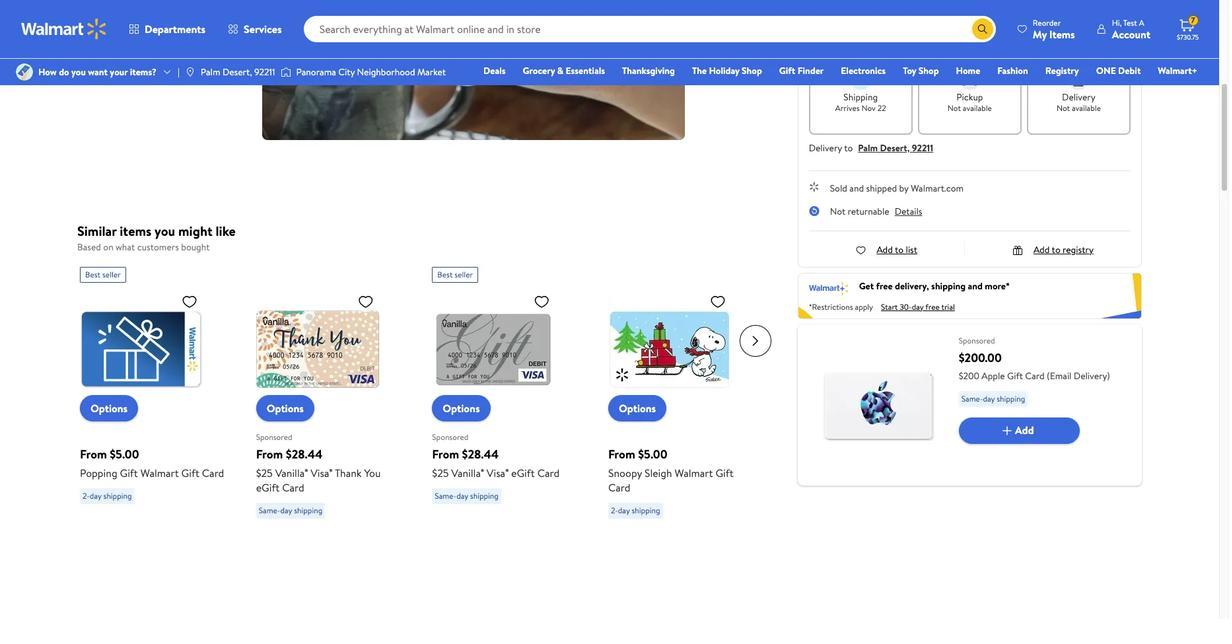 Task type: locate. For each thing, give the bounding box(es) containing it.
delivery up the sold
[[809, 141, 842, 154]]

add inside button
[[1015, 423, 1034, 438]]

1 best from the left
[[85, 269, 101, 280]]

and left more*
[[968, 279, 983, 292]]

2 walmart from the left
[[675, 465, 713, 480]]

not inside pickup not available
[[948, 102, 961, 113]]

0 horizontal spatial shop
[[742, 64, 762, 77]]

0 vertical spatial you
[[852, 38, 870, 54]]

options link for $25 vanilla® visa® thank you egift card image
[[256, 395, 314, 421]]

1 vertical spatial want
[[88, 65, 108, 79]]

1 horizontal spatial your
[[901, 38, 924, 54]]

add for add to list
[[877, 243, 893, 256]]

day inside $200.00 group
[[983, 393, 995, 404]]

sponsored for thank
[[256, 431, 292, 443]]

$25 inside sponsored from $28.44 $25 vanilla® visa® egift card
[[432, 465, 449, 480]]

2 best from the left
[[438, 269, 453, 280]]

1 horizontal spatial do
[[836, 38, 849, 54]]

0 vertical spatial and
[[850, 182, 864, 195]]

free left trial
[[926, 301, 940, 312]]

items
[[120, 222, 151, 240]]

how
[[809, 38, 833, 54], [38, 65, 57, 79]]

1 horizontal spatial you
[[155, 222, 175, 240]]

1 vertical spatial same-day shipping
[[435, 490, 499, 501]]

$25 vanilla® visa® egift card image
[[432, 288, 555, 411]]

1 horizontal spatial seller
[[455, 269, 473, 280]]

 image for how
[[16, 63, 33, 81]]

options link up sponsored from $28.44 $25 vanilla® visa® thank you egift card
[[256, 395, 314, 421]]

1 horizontal spatial vanilla®
[[451, 465, 484, 480]]

2 horizontal spatial sponsored
[[959, 335, 995, 346]]

1 horizontal spatial $5.00
[[638, 446, 668, 462]]

palm right |
[[201, 65, 220, 79]]

sponsored from $28.44 $25 vanilla® visa® egift card
[[432, 431, 560, 480]]

not
[[948, 102, 961, 113], [1057, 102, 1070, 113], [830, 205, 846, 218]]

1 horizontal spatial and
[[968, 279, 983, 292]]

options link for $25 vanilla® visa® egift card image in the left of the page
[[432, 395, 491, 421]]

options for popping gift walmart gift card image
[[91, 401, 128, 415]]

1 horizontal spatial visa®
[[487, 465, 509, 480]]

vanilla® inside sponsored from $28.44 $25 vanilla® visa® egift card
[[451, 465, 484, 480]]

options for $25 vanilla® visa® thank you egift card image
[[267, 401, 304, 415]]

0 horizontal spatial how
[[38, 65, 57, 79]]

0 horizontal spatial want
[[88, 65, 108, 79]]

palm desert, 92211
[[201, 65, 275, 79]]

1 horizontal spatial same-day shipping
[[435, 490, 499, 501]]

to left registry at top right
[[1052, 243, 1061, 256]]

7
[[1192, 15, 1196, 26]]

same-day shipping down sponsored from $28.44 $25 vanilla® visa® thank you egift card
[[259, 504, 323, 516]]

deals
[[484, 64, 506, 77]]

1 horizontal spatial best seller
[[438, 269, 473, 280]]

same-day shipping
[[962, 393, 1026, 404], [435, 490, 499, 501], [259, 504, 323, 516]]

sold
[[830, 182, 848, 195]]

start 30-day free trial
[[881, 301, 955, 312]]

card inside from $5.00 snoopy sleigh walmart gift card
[[608, 480, 631, 495]]

available down intent image for pickup
[[963, 102, 992, 113]]

gift
[[780, 64, 796, 77], [1008, 369, 1023, 382], [120, 465, 138, 480], [181, 465, 200, 480], [716, 465, 734, 480]]

1 horizontal spatial available
[[1072, 102, 1101, 113]]

sleigh
[[645, 465, 672, 480]]

1 best seller from the left
[[85, 269, 121, 280]]

walmart right popping
[[141, 465, 179, 480]]

2 $25 from the left
[[432, 465, 449, 480]]

$5.00 for from $5.00 snoopy sleigh walmart gift card
[[638, 446, 668, 462]]

4 from from the left
[[608, 446, 635, 462]]

2-day shipping down popping
[[83, 490, 132, 501]]

walmart inside from $5.00 snoopy sleigh walmart gift card
[[675, 465, 713, 480]]

0 horizontal spatial available
[[963, 102, 992, 113]]

2 horizontal spatial same-day shipping
[[962, 393, 1026, 404]]

options up popping
[[91, 401, 128, 415]]

|
[[178, 65, 180, 79]]

from inside from $5.00 popping gift walmart gift card
[[80, 446, 107, 462]]

similar
[[77, 222, 117, 240]]

1 horizontal spatial 92211
[[912, 141, 934, 154]]

egift
[[511, 465, 535, 480], [256, 480, 280, 495]]

1 horizontal spatial best
[[438, 269, 453, 280]]

account
[[1112, 27, 1151, 41]]

delivery for to
[[809, 141, 842, 154]]

day down apple
[[983, 393, 995, 404]]

92211 up walmart.com
[[912, 141, 934, 154]]

shipping up trial
[[932, 279, 966, 292]]

do for how do you want your item?
[[836, 38, 849, 54]]

1 options link from the left
[[80, 395, 138, 421]]

options link up popping
[[80, 395, 138, 421]]

add to favorites list, $25 vanilla® visa® thank you egift card image
[[358, 293, 374, 310]]

0 horizontal spatial egift
[[256, 480, 280, 495]]

card
[[1026, 369, 1045, 382], [202, 465, 224, 480], [538, 465, 560, 480], [282, 480, 304, 495], [608, 480, 631, 495]]

you
[[364, 465, 381, 480]]

sponsored inside sponsored from $28.44 $25 vanilla® visa® thank you egift card
[[256, 431, 292, 443]]

vanilla®
[[275, 465, 308, 480], [451, 465, 484, 480]]

thank
[[335, 465, 362, 480]]

bought
[[181, 240, 210, 254]]

0 horizontal spatial same-
[[259, 504, 280, 516]]

shop right holiday in the right of the page
[[742, 64, 762, 77]]

not returnable details
[[830, 205, 923, 218]]

1 horizontal spatial to
[[895, 243, 904, 256]]

delivery for not
[[1062, 90, 1096, 104]]

palm down "nov"
[[858, 141, 878, 154]]

1 vertical spatial same-
[[435, 490, 457, 501]]

0 vertical spatial how
[[809, 38, 833, 54]]

0 horizontal spatial  image
[[16, 63, 33, 81]]

available down intent image for delivery
[[1072, 102, 1101, 113]]

sponsored for (email
[[959, 335, 995, 346]]

best
[[85, 269, 101, 280], [438, 269, 453, 280]]

2 options link from the left
[[256, 395, 314, 421]]

best for from $5.00
[[85, 269, 101, 280]]

2 vertical spatial you
[[155, 222, 175, 240]]

options link up sponsored from $28.44 $25 vanilla® visa® egift card
[[432, 395, 491, 421]]

vanilla® inside sponsored from $28.44 $25 vanilla® visa® thank you egift card
[[275, 465, 308, 480]]

same-
[[962, 393, 983, 404], [435, 490, 457, 501], [259, 504, 280, 516]]

1 available from the left
[[963, 102, 992, 113]]

get free delivery, shipping and more* banner
[[798, 273, 1142, 319]]

sponsored
[[959, 335, 995, 346], [256, 431, 292, 443], [432, 431, 469, 443]]

2 seller from the left
[[455, 269, 473, 280]]

2 $5.00 from the left
[[638, 446, 668, 462]]

2 available from the left
[[1072, 102, 1101, 113]]

0 vertical spatial same-
[[962, 393, 983, 404]]

$25 inside sponsored from $28.44 $25 vanilla® visa® thank you egift card
[[256, 465, 273, 480]]

seller for from $5.00
[[102, 269, 121, 280]]

0 horizontal spatial sponsored
[[256, 431, 292, 443]]

home
[[956, 64, 981, 77]]

your up toy
[[901, 38, 924, 54]]

options up sponsored from $28.44 $25 vanilla® visa® thank you egift card
[[267, 401, 304, 415]]

0 horizontal spatial best seller
[[85, 269, 121, 280]]

not for pickup
[[948, 102, 961, 113]]

to down arrives
[[844, 141, 853, 154]]

not for delivery
[[1057, 102, 1070, 113]]

$28.44 inside sponsored from $28.44 $25 vanilla® visa® egift card
[[462, 446, 499, 462]]

walmart inside from $5.00 popping gift walmart gift card
[[141, 465, 179, 480]]

2-day shipping
[[83, 490, 132, 501], [611, 504, 660, 516]]

do up electronics
[[836, 38, 849, 54]]

same-day shipping down sponsored from $28.44 $25 vanilla® visa® egift card
[[435, 490, 499, 501]]

1 $28.44 from the left
[[286, 446, 323, 462]]

1 horizontal spatial free
[[926, 301, 940, 312]]

0 vertical spatial same-day shipping
[[962, 393, 1026, 404]]

2- down "snoopy"
[[611, 504, 618, 516]]

1 from from the left
[[80, 446, 107, 462]]

want up electronics
[[873, 38, 898, 54]]

how do you want your items?
[[38, 65, 157, 79]]

you inside similar items you might like based on what customers bought
[[155, 222, 175, 240]]

1 vertical spatial you
[[71, 65, 86, 79]]

0 vertical spatial your
[[901, 38, 924, 54]]

1 horizontal spatial $28.44
[[462, 446, 499, 462]]

not inside delivery not available
[[1057, 102, 1070, 113]]

delivery
[[1062, 90, 1096, 104], [809, 141, 842, 154]]

intent image for pickup image
[[960, 69, 981, 90]]

4 options link from the left
[[608, 395, 667, 421]]

best seller
[[85, 269, 121, 280], [438, 269, 473, 280]]

intent image for shipping image
[[850, 69, 872, 90]]

0 horizontal spatial to
[[844, 141, 853, 154]]

$5.00 up sleigh
[[638, 446, 668, 462]]

sponsored inside the sponsored $200.00 $200 apple gift card (email delivery)
[[959, 335, 995, 346]]

visa® inside sponsored from $28.44 $25 vanilla® visa® egift card
[[487, 465, 509, 480]]

shipping inside $200.00 group
[[997, 393, 1026, 404]]

1 horizontal spatial delivery
[[1062, 90, 1096, 104]]

 image down walmart image at the left of the page
[[16, 63, 33, 81]]

options link up "snoopy"
[[608, 395, 667, 421]]

free right get
[[876, 279, 893, 292]]

3 from from the left
[[432, 446, 459, 462]]

available
[[963, 102, 992, 113], [1072, 102, 1101, 113]]

1 horizontal spatial how
[[809, 38, 833, 54]]

the holiday shop link
[[686, 63, 768, 78]]

your
[[901, 38, 924, 54], [110, 65, 128, 79]]

shipping
[[844, 90, 878, 104]]

holiday
[[709, 64, 740, 77]]

2 $28.44 from the left
[[462, 446, 499, 462]]

$28.44
[[286, 446, 323, 462], [462, 446, 499, 462]]

delivery,
[[895, 279, 929, 292]]

0 horizontal spatial $28.44
[[286, 446, 323, 462]]

intent image for delivery image
[[1069, 69, 1090, 90]]

2 best seller from the left
[[438, 269, 473, 280]]

the
[[692, 64, 707, 77]]

test
[[1124, 17, 1138, 28]]

delivery down intent image for delivery
[[1062, 90, 1096, 104]]

1 horizontal spatial not
[[948, 102, 961, 113]]

2-
[[83, 490, 90, 501], [611, 504, 618, 516]]

$5.00 inside from $5.00 popping gift walmart gift card
[[110, 446, 139, 462]]

1 $25 from the left
[[256, 465, 273, 480]]

1 visa® from the left
[[311, 465, 333, 480]]

add to list
[[877, 243, 918, 256]]

want left "items?"
[[88, 65, 108, 79]]

item?
[[927, 38, 956, 54]]

0 horizontal spatial vanilla®
[[275, 465, 308, 480]]

1 horizontal spatial desert,
[[880, 141, 910, 154]]

2 horizontal spatial not
[[1057, 102, 1070, 113]]

gift inside from $5.00 snoopy sleigh walmart gift card
[[716, 465, 734, 480]]

0 horizontal spatial $25
[[256, 465, 273, 480]]

one debit link
[[1091, 63, 1147, 78]]

options link for snoopy sleigh walmart gift card image
[[608, 395, 667, 421]]

2 from from the left
[[256, 446, 283, 462]]

1 horizontal spatial 2-day shipping
[[611, 504, 660, 516]]

pickup
[[957, 90, 983, 104]]

2 vertical spatial same-day shipping
[[259, 504, 323, 516]]

you
[[852, 38, 870, 54], [71, 65, 86, 79], [155, 222, 175, 240]]

0 horizontal spatial and
[[850, 182, 864, 195]]

2 horizontal spatial same-
[[962, 393, 983, 404]]

sponsored inside sponsored from $28.44 $25 vanilla® visa® egift card
[[432, 431, 469, 443]]

0 vertical spatial 2-
[[83, 490, 90, 501]]

do
[[836, 38, 849, 54], [59, 65, 69, 79]]

essentials
[[566, 64, 605, 77]]

1 horizontal spatial want
[[873, 38, 898, 54]]

0 vertical spatial delivery
[[1062, 90, 1096, 104]]

0 horizontal spatial visa®
[[311, 465, 333, 480]]

product group
[[80, 261, 227, 538], [256, 261, 403, 538], [432, 261, 579, 538], [608, 261, 756, 538]]

desert, up sold and shipped by walmart.com
[[880, 141, 910, 154]]

*restrictions
[[809, 301, 853, 312]]

1 horizontal spatial same-
[[435, 490, 457, 501]]

you for how do you want your items?
[[71, 65, 86, 79]]

1 vertical spatial and
[[968, 279, 983, 292]]

0 horizontal spatial walmart
[[141, 465, 179, 480]]

get free delivery, shipping and more*
[[859, 279, 1010, 292]]

 image
[[185, 67, 195, 77]]

92211
[[254, 65, 275, 79], [912, 141, 934, 154]]

add to favorites list, $25 vanilla® visa® egift card image
[[534, 293, 550, 310]]

3 product group from the left
[[432, 261, 579, 538]]

shipping down apple
[[997, 393, 1026, 404]]

desert,
[[223, 65, 252, 79], [880, 141, 910, 154]]

to left list
[[895, 243, 904, 256]]

2- down popping
[[83, 490, 90, 501]]

delivery not available
[[1057, 90, 1101, 113]]

gift inside the sponsored $200.00 $200 apple gift card (email delivery)
[[1008, 369, 1023, 382]]

3 options link from the left
[[432, 395, 491, 421]]

how down walmart image at the left of the page
[[38, 65, 57, 79]]

same-day shipping down apple
[[962, 393, 1026, 404]]

$5.00 up popping
[[110, 446, 139, 462]]

palm desert, 92211 button
[[858, 141, 934, 154]]

0 vertical spatial desert,
[[223, 65, 252, 79]]

0 vertical spatial 92211
[[254, 65, 275, 79]]

92211 down services
[[254, 65, 275, 79]]

departments button
[[118, 13, 217, 45]]

how for how do you want your items?
[[38, 65, 57, 79]]

 image for panorama
[[281, 65, 291, 79]]

shipping arrives nov 22
[[836, 90, 886, 113]]

free
[[876, 279, 893, 292], [926, 301, 940, 312]]

do down walmart image at the left of the page
[[59, 65, 69, 79]]

2-day shipping down "snoopy"
[[611, 504, 660, 516]]

vanilla® for thank
[[275, 465, 308, 480]]

 image left panorama
[[281, 65, 291, 79]]

want for item?
[[873, 38, 898, 54]]

1 vertical spatial 2-
[[611, 504, 618, 516]]

pickup not available
[[948, 90, 992, 113]]

$28.44 inside sponsored from $28.44 $25 vanilla® visa® thank you egift card
[[286, 446, 323, 462]]

1 options from the left
[[91, 401, 128, 415]]

0 horizontal spatial do
[[59, 65, 69, 79]]

available inside delivery not available
[[1072, 102, 1101, 113]]

1 horizontal spatial  image
[[281, 65, 291, 79]]

 image
[[16, 63, 33, 81], [281, 65, 291, 79]]

your left "items?"
[[110, 65, 128, 79]]

2 options from the left
[[267, 401, 304, 415]]

1 vanilla® from the left
[[275, 465, 308, 480]]

walmart plus image
[[809, 280, 849, 295]]

add to favorites list, popping gift walmart gift card image
[[182, 293, 198, 310]]

not down intent image for pickup
[[948, 102, 961, 113]]

&
[[557, 64, 564, 77]]

popping
[[80, 465, 117, 480]]

walmart for from $5.00 popping gift walmart gift card
[[141, 465, 179, 480]]

to for list
[[895, 243, 904, 256]]

0 horizontal spatial palm
[[201, 65, 220, 79]]

1 horizontal spatial shop
[[919, 64, 939, 77]]

hi,
[[1112, 17, 1122, 28]]

you for similar items you might like based on what customers bought
[[155, 222, 175, 240]]

1 vertical spatial how
[[38, 65, 57, 79]]

options up "snoopy"
[[619, 401, 656, 415]]

1 horizontal spatial sponsored
[[432, 431, 469, 443]]

1 horizontal spatial egift
[[511, 465, 535, 480]]

0 horizontal spatial you
[[71, 65, 86, 79]]

you down walmart image at the left of the page
[[71, 65, 86, 79]]

2 visa® from the left
[[487, 465, 509, 480]]

how up finder
[[809, 38, 833, 54]]

grocery & essentials
[[523, 64, 605, 77]]

1 horizontal spatial walmart
[[675, 465, 713, 480]]

0 horizontal spatial best
[[85, 269, 101, 280]]

0 vertical spatial free
[[876, 279, 893, 292]]

0 vertical spatial 2-day shipping
[[83, 490, 132, 501]]

0 horizontal spatial delivery
[[809, 141, 842, 154]]

day down popping
[[90, 490, 102, 501]]

sold and shipped by walmart.com
[[830, 182, 964, 195]]

not down the sold
[[830, 205, 846, 218]]

4 product group from the left
[[608, 261, 756, 538]]

2 horizontal spatial to
[[1052, 243, 1061, 256]]

*restrictions apply
[[809, 301, 874, 312]]

0 vertical spatial palm
[[201, 65, 220, 79]]

and right the sold
[[850, 182, 864, 195]]

available inside pickup not available
[[963, 102, 992, 113]]

2 vanilla® from the left
[[451, 465, 484, 480]]

1 walmart from the left
[[141, 465, 179, 480]]

one
[[1097, 64, 1116, 77]]

seller
[[102, 269, 121, 280], [455, 269, 473, 280]]

$5.00
[[110, 446, 139, 462], [638, 446, 668, 462]]

add
[[877, 243, 893, 256], [1034, 243, 1050, 256], [1015, 423, 1034, 438]]

$25 vanilla® visa® thank you egift card image
[[256, 288, 379, 411]]

delivery inside delivery not available
[[1062, 90, 1096, 104]]

0 horizontal spatial seller
[[102, 269, 121, 280]]

not down intent image for delivery
[[1057, 102, 1070, 113]]

1 vertical spatial 2-day shipping
[[611, 504, 660, 516]]

0 vertical spatial want
[[873, 38, 898, 54]]

options link
[[80, 395, 138, 421], [256, 395, 314, 421], [432, 395, 491, 421], [608, 395, 667, 421]]

you up customers
[[155, 222, 175, 240]]

22
[[878, 102, 886, 113]]

0 horizontal spatial $5.00
[[110, 446, 139, 462]]

options up sponsored from $28.44 $25 vanilla® visa® egift card
[[443, 401, 480, 415]]

do for how do you want your items?
[[59, 65, 69, 79]]

same- inside $200.00 group
[[962, 393, 983, 404]]

deals link
[[478, 63, 512, 78]]

registry link
[[1040, 63, 1085, 78]]

0 horizontal spatial your
[[110, 65, 128, 79]]

0 vertical spatial do
[[836, 38, 849, 54]]

$5.00 inside from $5.00 snoopy sleigh walmart gift card
[[638, 446, 668, 462]]

2 horizontal spatial you
[[852, 38, 870, 54]]

1 seller from the left
[[102, 269, 121, 280]]

4 options from the left
[[619, 401, 656, 415]]

shop right toy
[[919, 64, 939, 77]]

available for pickup
[[963, 102, 992, 113]]

search icon image
[[978, 24, 988, 34]]

add to registry
[[1034, 243, 1094, 256]]

add for add to registry
[[1034, 243, 1050, 256]]

egift inside sponsored from $28.44 $25 vanilla® visa® thank you egift card
[[256, 480, 280, 495]]

visa® inside sponsored from $28.44 $25 vanilla® visa® thank you egift card
[[311, 465, 333, 480]]

1 $5.00 from the left
[[110, 446, 139, 462]]

3 options from the left
[[443, 401, 480, 415]]

walmart right sleigh
[[675, 465, 713, 480]]

1 horizontal spatial $25
[[432, 465, 449, 480]]

you up electronics link
[[852, 38, 870, 54]]

1 vertical spatial palm
[[858, 141, 878, 154]]

shipping
[[932, 279, 966, 292], [997, 393, 1026, 404], [103, 490, 132, 501], [470, 490, 499, 501], [294, 504, 323, 516], [632, 504, 660, 516]]

and
[[850, 182, 864, 195], [968, 279, 983, 292]]

1 vertical spatial do
[[59, 65, 69, 79]]

0 horizontal spatial 2-day shipping
[[83, 490, 132, 501]]

desert, down services 'popup button'
[[223, 65, 252, 79]]

palm
[[201, 65, 220, 79], [858, 141, 878, 154]]

1 vertical spatial delivery
[[809, 141, 842, 154]]

shipping down sponsored from $28.44 $25 vanilla® visa® egift card
[[470, 490, 499, 501]]

0 horizontal spatial 92211
[[254, 65, 275, 79]]

walmart
[[141, 465, 179, 480], [675, 465, 713, 480]]

day down the delivery,
[[912, 301, 924, 312]]

$25 for egift
[[432, 465, 449, 480]]



Task type: describe. For each thing, give the bounding box(es) containing it.
available for delivery
[[1072, 102, 1101, 113]]

shipping inside banner
[[932, 279, 966, 292]]

options for snoopy sleigh walmart gift card image
[[619, 401, 656, 415]]

delivery)
[[1074, 369, 1111, 382]]

sponsored from $28.44 $25 vanilla® visa® thank you egift card
[[256, 431, 381, 495]]

best seller for sponsored
[[438, 269, 473, 280]]

$25 for thank
[[256, 465, 273, 480]]

vanilla® for egift
[[451, 465, 484, 480]]

panorama city neighborhood market
[[296, 65, 446, 79]]

home link
[[950, 63, 987, 78]]

best seller for from $5.00
[[85, 269, 121, 280]]

add to registry button
[[1013, 243, 1094, 256]]

card inside sponsored from $28.44 $25 vanilla® visa® thank you egift card
[[282, 480, 304, 495]]

0 horizontal spatial same-day shipping
[[259, 504, 323, 516]]

neighborhood
[[357, 65, 415, 79]]

shipping down sleigh
[[632, 504, 660, 516]]

day down "snoopy"
[[618, 504, 630, 516]]

visa® for thank
[[311, 465, 333, 480]]

from inside sponsored from $28.44 $25 vanilla® visa® thank you egift card
[[256, 446, 283, 462]]

fashion
[[998, 64, 1028, 77]]

you for how do you want your item?
[[852, 38, 870, 54]]

1 product group from the left
[[80, 261, 227, 538]]

registry
[[1046, 64, 1079, 77]]

my
[[1033, 27, 1047, 41]]

market
[[418, 65, 446, 79]]

7 $730.75
[[1177, 15, 1199, 42]]

2 vertical spatial same-
[[259, 504, 280, 516]]

snoopy sleigh walmart gift card image
[[608, 288, 731, 411]]

reorder
[[1033, 17, 1061, 28]]

0 horizontal spatial desert,
[[223, 65, 252, 79]]

items?
[[130, 65, 157, 79]]

electronics link
[[835, 63, 892, 78]]

best for sponsored
[[438, 269, 453, 280]]

same-day shipping inside $200.00 group
[[962, 393, 1026, 404]]

visa® for egift
[[487, 465, 509, 480]]

details
[[895, 205, 923, 218]]

$200.00 group
[[798, 324, 1142, 485]]

2 shop from the left
[[919, 64, 939, 77]]

returnable
[[848, 205, 890, 218]]

walmart+
[[1158, 64, 1198, 77]]

$200
[[959, 369, 980, 382]]

(email
[[1047, 369, 1072, 382]]

toy shop link
[[897, 63, 945, 78]]

shipping down sponsored from $28.44 $25 vanilla® visa® thank you egift card
[[294, 504, 323, 516]]

what
[[116, 240, 135, 254]]

departments
[[145, 22, 206, 36]]

0 horizontal spatial not
[[830, 205, 846, 218]]

from inside sponsored from $28.44 $25 vanilla® visa® egift card
[[432, 446, 459, 462]]

2 product group from the left
[[256, 261, 403, 538]]

add for add
[[1015, 423, 1034, 438]]

add button
[[959, 417, 1080, 444]]

day inside get free delivery, shipping and more* banner
[[912, 301, 924, 312]]

1 horizontal spatial palm
[[858, 141, 878, 154]]

1 shop from the left
[[742, 64, 762, 77]]

gift finder
[[780, 64, 824, 77]]

apply
[[855, 301, 874, 312]]

gift finder link
[[774, 63, 830, 78]]

seller for sponsored
[[455, 269, 473, 280]]

snoopy
[[608, 465, 642, 480]]

Search search field
[[304, 16, 996, 42]]

one debit
[[1097, 64, 1141, 77]]

day down sponsored from $28.44 $25 vanilla® visa® thank you egift card
[[280, 504, 292, 516]]

want for items?
[[88, 65, 108, 79]]

on
[[103, 240, 113, 254]]

1 horizontal spatial 2-
[[611, 504, 618, 516]]

card inside the sponsored $200.00 $200 apple gift card (email delivery)
[[1026, 369, 1045, 382]]

toy shop
[[903, 64, 939, 77]]

card inside sponsored from $28.44 $25 vanilla® visa® egift card
[[538, 465, 560, 480]]

grocery
[[523, 64, 555, 77]]

add to cart image
[[1000, 423, 1015, 438]]

options for $25 vanilla® visa® egift card image in the left of the page
[[443, 401, 480, 415]]

basic blue yellow spark walmart gift card image
[[262, 0, 685, 140]]

from inside from $5.00 snoopy sleigh walmart gift card
[[608, 446, 635, 462]]

$28.44 for egift
[[462, 446, 499, 462]]

like
[[216, 222, 236, 240]]

to for registry
[[1052, 243, 1061, 256]]

similar items you might like based on what customers bought
[[77, 222, 236, 254]]

shipped
[[866, 182, 897, 195]]

reorder my items
[[1033, 17, 1075, 41]]

shipping down popping
[[103, 490, 132, 501]]

options link for popping gift walmart gift card image
[[80, 395, 138, 421]]

by
[[900, 182, 909, 195]]

1 vertical spatial free
[[926, 301, 940, 312]]

might
[[178, 222, 213, 240]]

30-
[[900, 301, 912, 312]]

walmart for from $5.00 snoopy sleigh walmart gift card
[[675, 465, 713, 480]]

$730.75
[[1177, 32, 1199, 42]]

1 vertical spatial desert,
[[880, 141, 910, 154]]

fashion link
[[992, 63, 1034, 78]]

popping gift walmart gift card image
[[80, 288, 203, 411]]

from $5.00 snoopy sleigh walmart gift card
[[608, 446, 734, 495]]

electronics
[[841, 64, 886, 77]]

add to list button
[[856, 243, 918, 256]]

how do you want your item?
[[809, 38, 956, 54]]

0 horizontal spatial free
[[876, 279, 893, 292]]

walmart+ link
[[1152, 63, 1204, 78]]

trial
[[942, 301, 955, 312]]

a
[[1139, 17, 1145, 28]]

$5.00 for from $5.00 popping gift walmart gift card
[[110, 446, 139, 462]]

delivery to palm desert, 92211
[[809, 141, 934, 154]]

thanksgiving
[[622, 64, 675, 77]]

walmart.com
[[911, 182, 964, 195]]

add to favorites list, snoopy sleigh walmart gift card image
[[710, 293, 726, 310]]

grocery & essentials link
[[517, 63, 611, 78]]

sponsored for egift
[[432, 431, 469, 443]]

walmart image
[[21, 18, 107, 40]]

your for item?
[[901, 38, 924, 54]]

nov
[[862, 102, 876, 113]]

your for items?
[[110, 65, 128, 79]]

thanksgiving link
[[616, 63, 681, 78]]

egift inside sponsored from $28.44 $25 vanilla® visa® egift card
[[511, 465, 535, 480]]

$28.44 for thank
[[286, 446, 323, 462]]

next slide for similar items you might like list image
[[740, 325, 771, 356]]

day down sponsored from $28.44 $25 vanilla® visa® egift card
[[457, 490, 468, 501]]

panorama
[[296, 65, 336, 79]]

0 horizontal spatial 2-
[[83, 490, 90, 501]]

get
[[859, 279, 874, 292]]

city
[[338, 65, 355, 79]]

and inside banner
[[968, 279, 983, 292]]

debit
[[1119, 64, 1141, 77]]

services
[[244, 22, 282, 36]]

list
[[906, 243, 918, 256]]

how for how do you want your item?
[[809, 38, 833, 54]]

more*
[[985, 279, 1010, 292]]

1 vertical spatial 92211
[[912, 141, 934, 154]]

apple
[[982, 369, 1005, 382]]

arrives
[[836, 102, 860, 113]]

Walmart Site-Wide search field
[[304, 16, 996, 42]]

$200.00
[[959, 349, 1002, 366]]

finder
[[798, 64, 824, 77]]

hi, test a account
[[1112, 17, 1151, 41]]

start
[[881, 301, 898, 312]]

card inside from $5.00 popping gift walmart gift card
[[202, 465, 224, 480]]

$200 apple gift card (email delivery) image
[[808, 335, 949, 475]]

to for palm
[[844, 141, 853, 154]]

toy
[[903, 64, 917, 77]]



Task type: vqa. For each thing, say whether or not it's contained in the screenshot.
the Fashion LINK
yes



